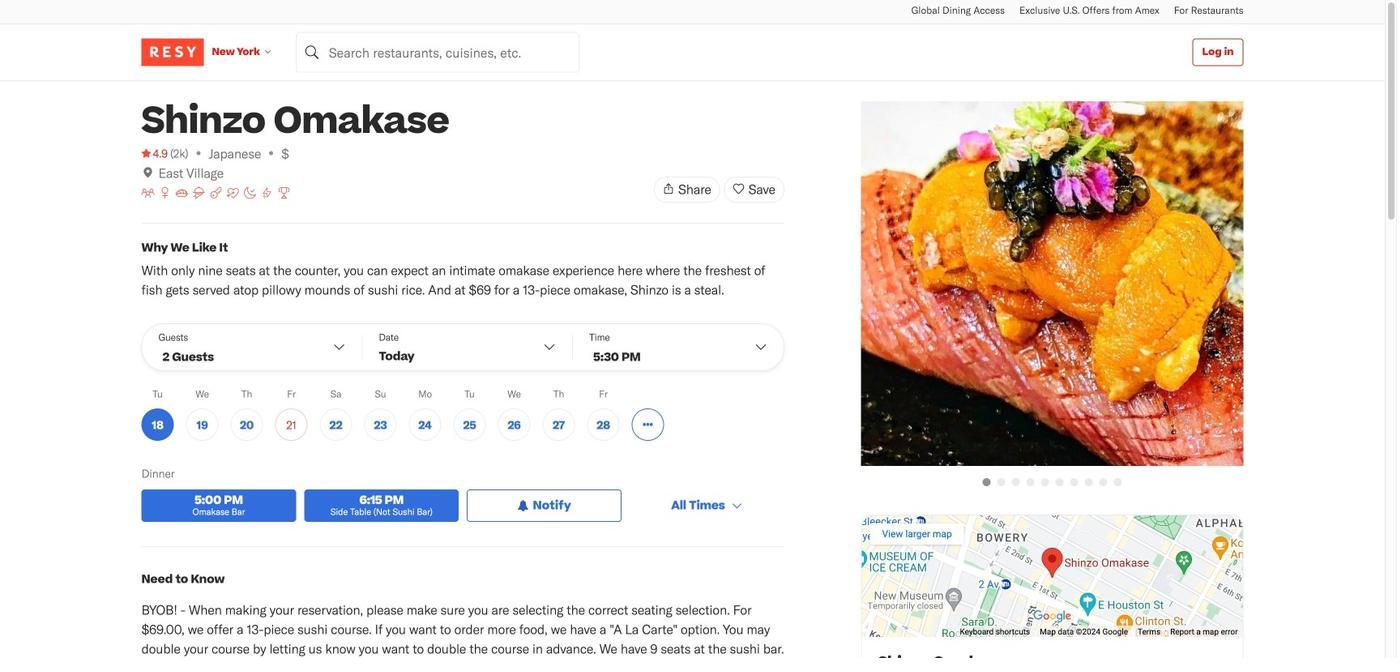 Task type: vqa. For each thing, say whether or not it's contained in the screenshot.
SEARCH RESTAURANTS, CUISINES, ETC. text box
yes



Task type: describe. For each thing, give the bounding box(es) containing it.
4.9 out of 5 stars image
[[141, 145, 168, 161]]

Search restaurants, cuisines, etc. text field
[[296, 32, 579, 73]]



Task type: locate. For each thing, give the bounding box(es) containing it.
None field
[[296, 32, 579, 73]]



